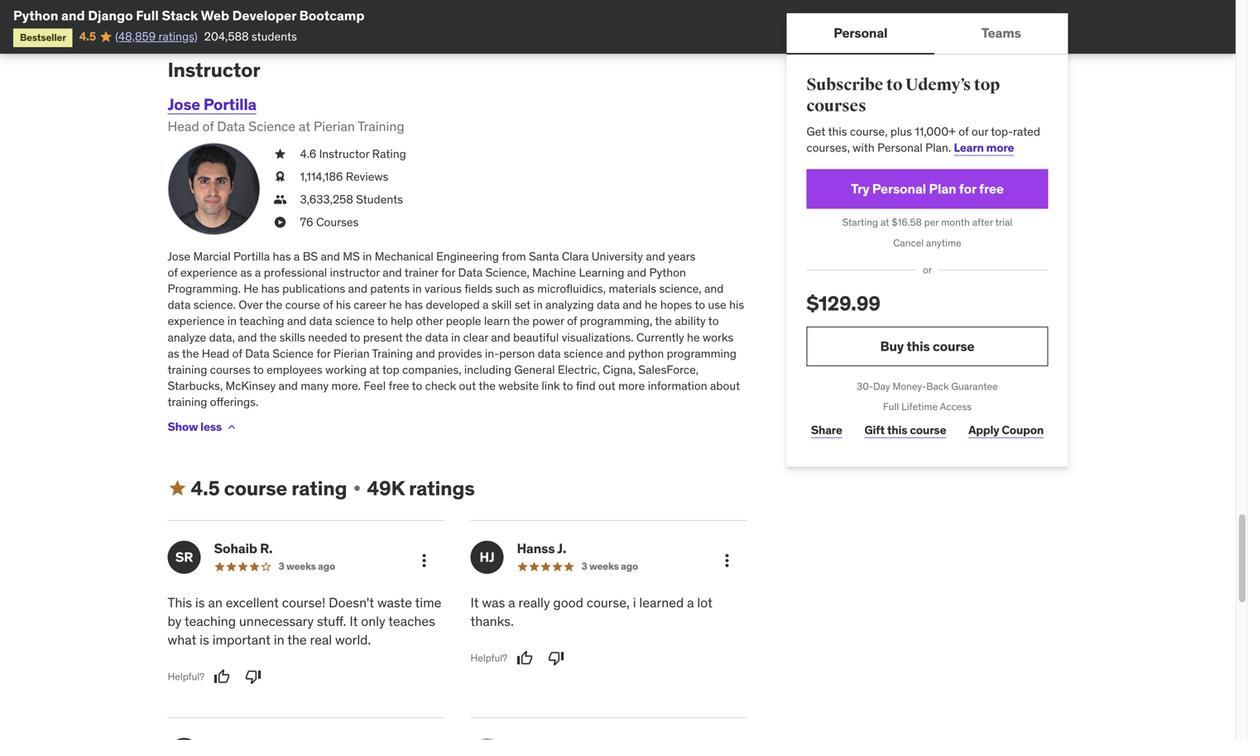 Task type: vqa. For each thing, say whether or not it's contained in the screenshot.
"30-DAY MONEY-BACK GUARANTEE FULL LIFETIME ACCESS"
yes



Task type: locate. For each thing, give the bounding box(es) containing it.
personal up subscribe
[[834, 24, 888, 41]]

top down training and
[[382, 363, 399, 377]]

1 vertical spatial 4.5
[[191, 476, 220, 501]]

0 horizontal spatial full
[[136, 7, 159, 24]]

0 vertical spatial top
[[974, 75, 1000, 95]]

cigna,
[[603, 363, 636, 377]]

get
[[807, 124, 825, 139]]

has up help
[[405, 298, 423, 313]]

4.5 down django at the left top
[[79, 29, 96, 44]]

his
[[336, 298, 351, 313], [729, 298, 744, 313]]

he down the patents
[[389, 298, 402, 313]]

0 horizontal spatial free
[[389, 379, 409, 394]]

month
[[941, 216, 970, 229]]

of down publications
[[323, 298, 333, 313]]

1 vertical spatial helpful?
[[168, 671, 204, 684]]

in-
[[485, 346, 499, 361]]

1 vertical spatial python
[[649, 265, 686, 280]]

personal button
[[787, 13, 935, 53]]

xsmall image
[[274, 169, 287, 185], [225, 421, 238, 434], [350, 482, 364, 496]]

personal inside get this course, plus 11,000+ of our top-rated courses, with personal plan.
[[877, 140, 923, 155]]

0 vertical spatial 4.5
[[79, 29, 96, 44]]

1 horizontal spatial he
[[645, 298, 658, 313]]

courses up mckinsey
[[210, 363, 251, 377]]

jose inside jose marcial portilla has a bs and ms in mechanical engineering from santa clara university and years of experience as a professional instructor and trainer for data science, machine learning and python programming. he has publications and patents in various fields such as microfluidics, materials science, and data science. over the course of his career he has developed a skill set in analyzing data and he hopes to use his experience in teaching and data science to help other people learn the power of programming, the ability to analyze data, and the skills needed to present the data in clear and beautiful visualizations. currently he works as the head of data science for pierian training and provides in-person data science and python programming training courses to employees working at top companies, including general electric, cigna, salesforce, starbucks, mckinsey and many more. feel free to check out the website link to find out more information about training offerings.
[[168, 249, 190, 264]]

course, inside the it was a really good course, i learned a lot thanks.
[[587, 595, 630, 612]]

0 horizontal spatial it
[[350, 613, 358, 630]]

portilla down 204,588
[[204, 94, 256, 114]]

of inside "jose portilla head of data science at pierian training"
[[202, 118, 214, 135]]

marcial
[[193, 249, 231, 264]]

1 vertical spatial it
[[350, 613, 358, 630]]

ago up i
[[621, 560, 638, 573]]

jose up of experience
[[168, 249, 190, 264]]

really
[[518, 595, 550, 612]]

0 horizontal spatial science
[[335, 314, 375, 329]]

teams button
[[935, 13, 1068, 53]]

as up he
[[240, 265, 252, 280]]

1 horizontal spatial it
[[471, 595, 479, 612]]

access
[[940, 401, 972, 414]]

1 vertical spatial science
[[564, 346, 603, 361]]

instructor
[[330, 265, 380, 280]]

for
[[959, 180, 976, 197], [441, 265, 455, 280], [316, 346, 331, 361]]

2 3 from the left
[[581, 560, 587, 573]]

teaching inside jose marcial portilla has a bs and ms in mechanical engineering from santa clara university and years of experience as a professional instructor and trainer for data science, machine learning and python programming. he has publications and patents in various fields such as microfluidics, materials science, and data science. over the course of his career he has developed a skill set in analyzing data and he hopes to use his experience in teaching and data science to help other people learn the power of programming, the ability to analyze data, and the skills needed to present the data in clear and beautiful visualizations. currently he works as the head of data science for pierian training and provides in-person data science and python programming training courses to employees working at top companies, including general electric, cigna, salesforce, starbucks, mckinsey and many more. feel free to check out the website link to find out more information about training offerings.
[[239, 314, 284, 329]]

xsmall image
[[274, 146, 287, 162], [274, 192, 287, 208], [274, 214, 287, 231]]

trainer
[[404, 265, 438, 280]]

learn more
[[954, 140, 1014, 155]]

training down starbucks,
[[168, 395, 207, 410]]

is left an
[[195, 595, 205, 612]]

only
[[361, 613, 385, 630]]

full up '(48,859 ratings)'
[[136, 7, 159, 24]]

out
[[459, 379, 476, 394], [598, 379, 616, 394]]

a up he
[[255, 265, 261, 280]]

course inside jose marcial portilla has a bs and ms in mechanical engineering from santa clara university and years of experience as a professional instructor and trainer for data science, machine learning and python programming. he has publications and patents in various fields such as microfluidics, materials science, and data science. over the course of his career he has developed a skill set in analyzing data and he hopes to use his experience in teaching and data science to help other people learn the power of programming, the ability to analyze data, and the skills needed to present the data in clear and beautiful visualizations. currently he works as the head of data science for pierian training and provides in-person data science and python programming training courses to employees working at top companies, including general electric, cigna, salesforce, starbucks, mckinsey and many more. feel free to check out the website link to find out more information about training offerings.
[[285, 298, 320, 313]]

in down unnecessary
[[274, 632, 284, 649]]

2 vertical spatial xsmall image
[[274, 214, 287, 231]]

needed
[[308, 330, 347, 345]]

1 vertical spatial teaching
[[184, 613, 236, 630]]

in right set
[[533, 298, 543, 313]]

0 horizontal spatial 4.5
[[79, 29, 96, 44]]

science down jose portilla link
[[248, 118, 295, 135]]

including
[[464, 363, 511, 377]]

of
[[202, 118, 214, 135], [959, 124, 969, 139], [323, 298, 333, 313], [567, 314, 577, 329], [232, 346, 242, 361]]

python
[[13, 7, 58, 24], [649, 265, 686, 280]]

present
[[363, 330, 403, 345]]

to right link
[[563, 379, 573, 394]]

courses down subscribe
[[807, 96, 866, 116]]

0 vertical spatial course,
[[850, 124, 888, 139]]

1 vertical spatial jose
[[168, 249, 190, 264]]

apply coupon
[[968, 423, 1044, 438]]

from
[[502, 249, 526, 264]]

career
[[354, 298, 386, 313]]

pierian inside "jose portilla head of data science at pierian training"
[[314, 118, 355, 135]]

python down and years
[[649, 265, 686, 280]]

in inside this is an excellent course! doesn't waste time by teaching unnecessary stuff. it only teaches what is important in the real world.
[[274, 632, 284, 649]]

0 vertical spatial more
[[986, 140, 1014, 155]]

machine
[[532, 265, 576, 280]]

pierian up 4.6 instructor rating
[[314, 118, 355, 135]]

link
[[542, 379, 560, 394]]

it up 'world.'
[[350, 613, 358, 630]]

at up the 4.6
[[299, 118, 310, 135]]

1 xsmall image from the top
[[274, 146, 287, 162]]

2 vertical spatial this
[[887, 423, 907, 438]]

to
[[886, 75, 902, 95], [695, 298, 705, 313], [377, 314, 388, 329], [708, 314, 719, 329], [350, 330, 360, 345], [253, 363, 264, 377], [412, 379, 422, 394], [563, 379, 573, 394]]

0 vertical spatial helpful?
[[471, 652, 507, 665]]

head down jose portilla link
[[168, 118, 199, 135]]

the up training and
[[405, 330, 422, 345]]

0 vertical spatial has
[[273, 249, 291, 264]]

skill
[[491, 298, 512, 313]]

for right plan
[[959, 180, 976, 197]]

and up the skills
[[287, 314, 306, 329]]

2 ago from the left
[[621, 560, 638, 573]]

subscribe to udemy's top courses
[[807, 75, 1000, 116]]

0 vertical spatial science
[[248, 118, 295, 135]]

reviews
[[346, 169, 388, 184]]

starbucks,
[[168, 379, 223, 394]]

he up programming
[[687, 330, 700, 345]]

it left was
[[471, 595, 479, 612]]

science up electric,
[[564, 346, 603, 361]]

ago for course,
[[621, 560, 638, 573]]

helpful? for this is an excellent course! doesn't waste time by teaching unnecessary stuff. it only teaches what is important in the real world.
[[168, 671, 204, 684]]

in right ms
[[363, 249, 372, 264]]

3 up good
[[581, 560, 587, 573]]

1 out from the left
[[459, 379, 476, 394]]

students
[[252, 29, 297, 44]]

science inside jose marcial portilla has a bs and ms in mechanical engineering from santa clara university and years of experience as a professional instructor and trainer for data science, machine learning and python programming. he has publications and patents in various fields such as microfluidics, materials science, and data science. over the course of his career he has developed a skill set in analyzing data and he hopes to use his experience in teaching and data science to help other people learn the power of programming, the ability to analyze data, and the skills needed to present the data in clear and beautiful visualizations. currently he works as the head of data science for pierian training and provides in-person data science and python programming training courses to employees working at top companies, including general electric, cigna, salesforce, starbucks, mckinsey and many more. feel free to check out the website link to find out more information about training offerings.
[[272, 346, 314, 361]]

0 horizontal spatial his
[[336, 298, 351, 313]]

courses inside jose marcial portilla has a bs and ms in mechanical engineering from santa clara university and years of experience as a professional instructor and trainer for data science, machine learning and python programming. he has publications and patents in various fields such as microfluidics, materials science, and data science. over the course of his career he has developed a skill set in analyzing data and he hopes to use his experience in teaching and data science to help other people learn the power of programming, the ability to analyze data, and the skills needed to present the data in clear and beautiful visualizations. currently he works as the head of data science for pierian training and provides in-person data science and python programming training courses to employees working at top companies, including general electric, cigna, salesforce, starbucks, mckinsey and many more. feel free to check out the website link to find out more information about training offerings.
[[210, 363, 251, 377]]

3 up course!
[[279, 560, 284, 573]]

0 vertical spatial xsmall image
[[274, 146, 287, 162]]

tab list
[[787, 13, 1068, 55]]

plan.
[[925, 140, 951, 155]]

1 vertical spatial more
[[618, 379, 645, 394]]

2 horizontal spatial he
[[687, 330, 700, 345]]

patents
[[370, 281, 410, 296]]

2 vertical spatial for
[[316, 346, 331, 361]]

set
[[515, 298, 531, 313]]

0 vertical spatial data
[[217, 118, 245, 135]]

information
[[648, 379, 707, 394]]

science
[[335, 314, 375, 329], [564, 346, 603, 361]]

jose down ratings)
[[168, 94, 200, 114]]

training
[[358, 118, 404, 135]]

has up professional
[[273, 249, 291, 264]]

3 xsmall image from the top
[[274, 214, 287, 231]]

1 horizontal spatial teaching
[[239, 314, 284, 329]]

head inside jose marcial portilla has a bs and ms in mechanical engineering from santa clara university and years of experience as a professional instructor and trainer for data science, machine learning and python programming. he has publications and patents in various fields such as microfluidics, materials science, and data science. over the course of his career he has developed a skill set in analyzing data and he hopes to use his experience in teaching and data science to help other people learn the power of programming, the ability to analyze data, and the skills needed to present the data in clear and beautiful visualizations. currently he works as the head of data science for pierian training and provides in-person data science and python programming training courses to employees working at top companies, including general electric, cigna, salesforce, starbucks, mckinsey and many more. feel free to check out the website link to find out more information about training offerings.
[[202, 346, 229, 361]]

1 vertical spatial personal
[[877, 140, 923, 155]]

4.5 right medium icon
[[191, 476, 220, 501]]

personal down plus
[[877, 140, 923, 155]]

1 vertical spatial free
[[389, 379, 409, 394]]

1 horizontal spatial course,
[[850, 124, 888, 139]]

data down engineering at the left of page
[[458, 265, 483, 280]]

0 vertical spatial training
[[168, 363, 207, 377]]

1 vertical spatial instructor
[[319, 146, 369, 161]]

0 horizontal spatial at
[[299, 118, 310, 135]]

in down the trainer
[[412, 281, 422, 296]]

0 vertical spatial personal
[[834, 24, 888, 41]]

science.
[[193, 298, 236, 313]]

course, inside get this course, plus 11,000+ of our top-rated courses, with personal plan.
[[850, 124, 888, 139]]

1 vertical spatial training
[[168, 395, 207, 410]]

science down the skills
[[272, 346, 314, 361]]

he
[[244, 281, 258, 296]]

course down publications
[[285, 298, 320, 313]]

2 horizontal spatial for
[[959, 180, 976, 197]]

more down the top-
[[986, 140, 1014, 155]]

this up courses,
[[828, 124, 847, 139]]

1 ago from the left
[[318, 560, 335, 573]]

4.5 for 4.5
[[79, 29, 96, 44]]

1 vertical spatial science
[[272, 346, 314, 361]]

our
[[972, 124, 988, 139]]

2 3 weeks ago from the left
[[581, 560, 638, 573]]

0 vertical spatial instructor
[[168, 57, 260, 82]]

the down analyze
[[182, 346, 199, 361]]

is right what
[[200, 632, 209, 649]]

2 vertical spatial personal
[[872, 180, 926, 197]]

python up bestseller at the left of the page
[[13, 7, 58, 24]]

1 training from the top
[[168, 363, 207, 377]]

1 vertical spatial at
[[880, 216, 889, 229]]

1 his from the left
[[336, 298, 351, 313]]

1 horizontal spatial full
[[883, 401, 899, 414]]

0 horizontal spatial course,
[[587, 595, 630, 612]]

1 horizontal spatial for
[[441, 265, 455, 280]]

personal up $16.58
[[872, 180, 926, 197]]

0 vertical spatial teaching
[[239, 314, 284, 329]]

data down jose portilla link
[[217, 118, 245, 135]]

instructor up jose portilla link
[[168, 57, 260, 82]]

xsmall image inside show less button
[[225, 421, 238, 434]]

world.
[[335, 632, 371, 649]]

1 3 from the left
[[279, 560, 284, 573]]

to left udemy's
[[886, 75, 902, 95]]

course, up with
[[850, 124, 888, 139]]

3 weeks ago up course!
[[279, 560, 335, 573]]

0 horizontal spatial 3
[[279, 560, 284, 573]]

or
[[923, 264, 932, 276]]

it inside this is an excellent course! doesn't waste time by teaching unnecessary stuff. it only teaches what is important in the real world.
[[350, 613, 358, 630]]

beautiful
[[513, 330, 559, 345]]

2 xsmall image from the top
[[274, 192, 287, 208]]

helpful?
[[471, 652, 507, 665], [168, 671, 204, 684]]

1 horizontal spatial 3 weeks ago
[[581, 560, 638, 573]]

the down set
[[513, 314, 530, 329]]

at up more. feel
[[369, 363, 380, 377]]

helpful? left mark review by sohaib r. as helpful icon
[[168, 671, 204, 684]]

helpful? left mark review by hanss j. as helpful image
[[471, 652, 507, 665]]

starting
[[842, 216, 878, 229]]

jose portilla head of data science at pierian training
[[168, 94, 404, 135]]

1 weeks from the left
[[286, 560, 316, 573]]

1 vertical spatial portilla
[[233, 249, 270, 264]]

ago
[[318, 560, 335, 573], [621, 560, 638, 573]]

and down the instructor
[[348, 281, 367, 296]]

1 vertical spatial head
[[202, 346, 229, 361]]

0 horizontal spatial helpful?
[[168, 671, 204, 684]]

3
[[279, 560, 284, 573], [581, 560, 587, 573]]

0 vertical spatial pierian
[[314, 118, 355, 135]]

ratings
[[409, 476, 475, 501]]

1 horizontal spatial ago
[[621, 560, 638, 573]]

0 horizontal spatial head
[[168, 118, 199, 135]]

0 vertical spatial portilla
[[204, 94, 256, 114]]

3,633,258 students
[[300, 192, 403, 207]]

to up present
[[377, 314, 388, 329]]

1 horizontal spatial 3
[[581, 560, 587, 573]]

and up cigna,
[[606, 346, 625, 361]]

and up bestseller at the left of the page
[[61, 7, 85, 24]]

course up r. at the left bottom of page
[[224, 476, 287, 501]]

at inside starting at $16.58 per month after trial cancel anytime
[[880, 216, 889, 229]]

0 horizontal spatial more
[[618, 379, 645, 394]]

0 horizontal spatial top
[[382, 363, 399, 377]]

this inside get this course, plus 11,000+ of our top-rated courses, with personal plan.
[[828, 124, 847, 139]]

1 vertical spatial for
[[441, 265, 455, 280]]

jose inside "jose portilla head of data science at pierian training"
[[168, 94, 200, 114]]

1 horizontal spatial xsmall image
[[274, 169, 287, 185]]

jose portilla link
[[168, 94, 256, 114]]

0 horizontal spatial as
[[168, 346, 179, 361]]

waste
[[377, 595, 412, 612]]

science
[[248, 118, 295, 135], [272, 346, 314, 361]]

gift this course
[[864, 423, 946, 438]]

and right 'data,'
[[238, 330, 257, 345]]

salesforce,
[[638, 363, 699, 377]]

for down needed
[[316, 346, 331, 361]]

rating
[[372, 146, 406, 161]]

1 horizontal spatial more
[[986, 140, 1014, 155]]

1 vertical spatial xsmall image
[[274, 192, 287, 208]]

of down jose portilla link
[[202, 118, 214, 135]]

0 vertical spatial it
[[471, 595, 479, 612]]

additional actions for review by hanss j. image
[[717, 551, 737, 571]]

1 vertical spatial course,
[[587, 595, 630, 612]]

1 horizontal spatial weeks
[[589, 560, 619, 573]]

2 horizontal spatial as
[[523, 281, 534, 296]]

teaching down an
[[184, 613, 236, 630]]

3 weeks ago up i
[[581, 560, 638, 573]]

to left use
[[695, 298, 705, 313]]

1 vertical spatial this
[[907, 338, 930, 355]]

instructor up 1,114,186 reviews
[[319, 146, 369, 161]]

1 jose from the top
[[168, 94, 200, 114]]

1 horizontal spatial python
[[649, 265, 686, 280]]

course!
[[282, 595, 326, 612]]

0 vertical spatial jose
[[168, 94, 200, 114]]

this right gift
[[887, 423, 907, 438]]

1 horizontal spatial head
[[202, 346, 229, 361]]

free down training and
[[389, 379, 409, 394]]

xsmall image left 3,633,258
[[274, 192, 287, 208]]

this for course,
[[828, 124, 847, 139]]

teaching down over
[[239, 314, 284, 329]]

0 vertical spatial courses
[[807, 96, 866, 116]]

the ability
[[655, 314, 706, 329]]

1 vertical spatial top
[[382, 363, 399, 377]]

xsmall image for 4.6 instructor rating
[[274, 146, 287, 162]]

this inside gift this course link
[[887, 423, 907, 438]]

pierian up working at left
[[333, 346, 370, 361]]

a left bs
[[294, 249, 300, 264]]

2 jose from the top
[[168, 249, 190, 264]]

the left real
[[287, 632, 307, 649]]

course up back
[[933, 338, 975, 355]]

at left $16.58
[[880, 216, 889, 229]]

0 horizontal spatial python
[[13, 7, 58, 24]]

0 horizontal spatial weeks
[[286, 560, 316, 573]]

science,
[[485, 265, 529, 280]]

programming,
[[580, 314, 652, 329]]

3 weeks ago for course,
[[581, 560, 638, 573]]

0 vertical spatial this
[[828, 124, 847, 139]]

1 horizontal spatial 4.5
[[191, 476, 220, 501]]

people
[[446, 314, 481, 329]]

0 horizontal spatial xsmall image
[[225, 421, 238, 434]]

buy this course button
[[807, 327, 1048, 367]]

out down including
[[459, 379, 476, 394]]

show less
[[168, 420, 222, 434]]

1 horizontal spatial at
[[369, 363, 380, 377]]

the inside this is an excellent course! doesn't waste time by teaching unnecessary stuff. it only teaches what is important in the real world.
[[287, 632, 307, 649]]

person
[[499, 346, 535, 361]]

general
[[514, 363, 555, 377]]

personal inside "button"
[[834, 24, 888, 41]]

204,588 students
[[204, 29, 297, 44]]

ago for doesn't
[[318, 560, 335, 573]]

try personal plan for free
[[851, 180, 1004, 197]]

this
[[168, 595, 192, 612]]

as down analyze
[[168, 346, 179, 361]]

2 vertical spatial at
[[369, 363, 380, 377]]

employees
[[267, 363, 323, 377]]

1 vertical spatial full
[[883, 401, 899, 414]]

medium image
[[168, 479, 187, 499]]

data up mckinsey
[[245, 346, 270, 361]]

top up our
[[974, 75, 1000, 95]]

3 weeks ago for doesn't
[[279, 560, 335, 573]]

full
[[136, 7, 159, 24], [883, 401, 899, 414]]

top
[[974, 75, 1000, 95], [382, 363, 399, 377]]

3 for sohaib r.
[[279, 560, 284, 573]]

1 horizontal spatial courses
[[807, 96, 866, 116]]

1 horizontal spatial as
[[240, 265, 252, 280]]

0 vertical spatial at
[[299, 118, 310, 135]]

find
[[576, 379, 596, 394]]

this right buy
[[907, 338, 930, 355]]

1 3 weeks ago from the left
[[279, 560, 335, 573]]

1 horizontal spatial helpful?
[[471, 652, 507, 665]]

xsmall image left 76
[[274, 214, 287, 231]]

he
[[389, 298, 402, 313], [645, 298, 658, 313], [687, 330, 700, 345]]

0 vertical spatial as
[[240, 265, 252, 280]]

0 horizontal spatial out
[[459, 379, 476, 394]]

real
[[310, 632, 332, 649]]

top inside jose marcial portilla has a bs and ms in mechanical engineering from santa clara university and years of experience as a professional instructor and trainer for data science, machine learning and python programming. he has publications and patents in various fields such as microfluidics, materials science, and data science. over the course of his career he has developed a skill set in analyzing data and he hopes to use his experience in teaching and data science to help other people learn the power of programming, the ability to analyze data, and the skills needed to present the data in clear and beautiful visualizations. currently he works as the head of data science for pierian training and provides in-person data science and python programming training courses to employees working at top companies, including general electric, cigna, salesforce, starbucks, mckinsey and many more. feel free to check out the website link to find out more information about training offerings.
[[382, 363, 399, 377]]

head inside "jose portilla head of data science at pierian training"
[[168, 118, 199, 135]]

mckinsey
[[226, 379, 276, 394]]

1 vertical spatial as
[[523, 281, 534, 296]]

1 horizontal spatial his
[[729, 298, 744, 313]]

2 weeks from the left
[[589, 560, 619, 573]]

starting at $16.58 per month after trial cancel anytime
[[842, 216, 1012, 249]]

2 out from the left
[[598, 379, 616, 394]]

xsmall image left the 4.6
[[274, 146, 287, 162]]

electric,
[[558, 363, 600, 377]]

2 horizontal spatial at
[[880, 216, 889, 229]]

he left hopes at the right of page
[[645, 298, 658, 313]]

with
[[853, 140, 875, 155]]

1 vertical spatial courses
[[210, 363, 251, 377]]



Task type: describe. For each thing, give the bounding box(es) containing it.
many
[[301, 379, 329, 394]]

working
[[325, 363, 367, 377]]

and right bs
[[321, 249, 340, 264]]

mark review by sohaib r. as helpful image
[[214, 669, 230, 686]]

this for course
[[887, 423, 907, 438]]

a right was
[[508, 595, 515, 612]]

university
[[592, 249, 643, 264]]

3 for hanss j.
[[581, 560, 587, 573]]

python and django full stack web developer bootcamp
[[13, 7, 365, 24]]

lot
[[697, 595, 712, 612]]

204,588
[[204, 29, 249, 44]]

currently
[[636, 330, 684, 345]]

microfluidics, materials
[[537, 281, 656, 296]]

data,
[[209, 330, 235, 345]]

various
[[425, 281, 462, 296]]

coupon
[[1002, 423, 1044, 438]]

additional actions for review by sohaib r. image
[[414, 551, 434, 571]]

developer
[[232, 7, 296, 24]]

plus
[[890, 124, 912, 139]]

and up programming,
[[623, 298, 642, 313]]

2 his from the left
[[729, 298, 744, 313]]

to inside subscribe to udemy's top courses
[[886, 75, 902, 95]]

stuff.
[[317, 613, 346, 630]]

weeks for good
[[589, 560, 619, 573]]

weeks for course!
[[286, 560, 316, 573]]

such
[[495, 281, 520, 296]]

learn
[[954, 140, 984, 155]]

of inside get this course, plus 11,000+ of our top-rated courses, with personal plan.
[[959, 124, 969, 139]]

santa
[[529, 249, 559, 264]]

2 vertical spatial data
[[245, 346, 270, 361]]

important
[[212, 632, 271, 649]]

data down other on the left top
[[425, 330, 448, 345]]

thanks.
[[471, 613, 514, 630]]

xsmall image for 76 courses
[[274, 214, 287, 231]]

provides
[[438, 346, 482, 361]]

python
[[628, 346, 664, 361]]

2 vertical spatial has
[[405, 298, 423, 313]]

website
[[498, 379, 539, 394]]

visualizations.
[[562, 330, 634, 345]]

0 vertical spatial for
[[959, 180, 976, 197]]

apply coupon button
[[964, 414, 1048, 447]]

mark review by hanss j. as unhelpful image
[[548, 650, 565, 667]]

tab list containing personal
[[787, 13, 1068, 55]]

3,633,258
[[300, 192, 353, 207]]

to down use
[[708, 314, 719, 329]]

science,
[[659, 281, 702, 296]]

76 courses
[[300, 215, 359, 230]]

0 horizontal spatial he
[[389, 298, 402, 313]]

portilla inside "jose portilla head of data science at pierian training"
[[204, 94, 256, 114]]

show
[[168, 420, 198, 434]]

to up mckinsey
[[253, 363, 264, 377]]

data up needed
[[309, 314, 332, 329]]

data inside "jose portilla head of data science at pierian training"
[[217, 118, 245, 135]]

ms
[[343, 249, 360, 264]]

0 horizontal spatial for
[[316, 346, 331, 361]]

helpful? for it was a really good course, i learned a lot thanks.
[[471, 652, 507, 665]]

this inside $129.99 buy this course
[[907, 338, 930, 355]]

mark review by hanss j. as helpful image
[[517, 650, 533, 667]]

companies,
[[402, 363, 461, 377]]

free inside jose marcial portilla has a bs and ms in mechanical engineering from santa clara university and years of experience as a professional instructor and trainer for data science, machine learning and python programming. he has publications and patents in various fields such as microfluidics, materials science, and data science. over the course of his career he has developed a skill set in analyzing data and he hopes to use his experience in teaching and data science to help other people learn the power of programming, the ability to analyze data, and the skills needed to present the data in clear and beautiful visualizations. currently he works as the head of data science for pierian training and provides in-person data science and python programming training courses to employees working at top companies, including general electric, cigna, salesforce, starbucks, mckinsey and many more. feel free to check out the website link to find out more information about training offerings.
[[389, 379, 409, 394]]

jose portilla image
[[168, 143, 260, 235]]

it inside the it was a really good course, i learned a lot thanks.
[[471, 595, 479, 612]]

developed
[[426, 298, 480, 313]]

$129.99 buy this course
[[807, 291, 975, 355]]

49k ratings
[[367, 476, 475, 501]]

76
[[300, 215, 313, 230]]

49k
[[367, 476, 405, 501]]

day
[[873, 380, 890, 393]]

the left the skills
[[260, 330, 277, 345]]

a left lot
[[687, 595, 694, 612]]

2 training from the top
[[168, 395, 207, 410]]

sohaib r.
[[214, 541, 273, 557]]

and down learn
[[491, 330, 510, 345]]

try
[[851, 180, 869, 197]]

django
[[88, 7, 133, 24]]

and up the patents
[[383, 265, 402, 280]]

stack
[[162, 7, 198, 24]]

good
[[553, 595, 583, 612]]

in up 'data,'
[[227, 314, 237, 329]]

clara
[[562, 249, 589, 264]]

students
[[356, 192, 403, 207]]

1 horizontal spatial science
[[564, 346, 603, 361]]

jose for portilla
[[168, 94, 200, 114]]

at inside "jose portilla head of data science at pierian training"
[[299, 118, 310, 135]]

to down companies,
[[412, 379, 422, 394]]

cancel
[[893, 237, 924, 249]]

$129.99
[[807, 291, 881, 316]]

of down analyzing on the top
[[567, 314, 577, 329]]

i
[[633, 595, 636, 612]]

top-
[[991, 124, 1013, 139]]

and years
[[646, 249, 696, 264]]

r.
[[260, 541, 273, 557]]

the down including
[[479, 379, 496, 394]]

1 vertical spatial has
[[261, 281, 280, 296]]

and down employees
[[279, 379, 298, 394]]

time
[[415, 595, 442, 612]]

course inside gift this course link
[[910, 423, 946, 438]]

data up experience
[[168, 298, 191, 313]]

lifetime
[[901, 401, 938, 414]]

1 horizontal spatial instructor
[[319, 146, 369, 161]]

bootcamp
[[299, 7, 365, 24]]

a left skill
[[483, 298, 489, 313]]

data up programming,
[[597, 298, 620, 313]]

analyze
[[168, 330, 206, 345]]

1 vertical spatial data
[[458, 265, 483, 280]]

what
[[168, 632, 196, 649]]

about
[[710, 379, 740, 394]]

programming
[[667, 346, 737, 361]]

guarantee
[[951, 380, 998, 393]]

mark review by sohaib r. as unhelpful image
[[245, 669, 262, 686]]

science inside "jose portilla head of data science at pierian training"
[[248, 118, 295, 135]]

in up the provides
[[451, 330, 460, 345]]

courses inside subscribe to udemy's top courses
[[807, 96, 866, 116]]

money-
[[893, 380, 926, 393]]

pierian inside jose marcial portilla has a bs and ms in mechanical engineering from santa clara university and years of experience as a professional instructor and trainer for data science, machine learning and python programming. he has publications and patents in various fields such as microfluidics, materials science, and data science. over the course of his career he has developed a skill set in analyzing data and he hopes to use his experience in teaching and data science to help other people learn the power of programming, the ability to analyze data, and the skills needed to present the data in clear and beautiful visualizations. currently he works as the head of data science for pierian training and provides in-person data science and python programming training courses to employees working at top companies, including general electric, cigna, salesforce, starbucks, mckinsey and many more. feel free to check out the website link to find out more information about training offerings.
[[333, 346, 370, 361]]

of down 'data,'
[[232, 346, 242, 361]]

0 vertical spatial full
[[136, 7, 159, 24]]

web
[[201, 7, 229, 24]]

the right over
[[265, 298, 282, 313]]

2 vertical spatial as
[[168, 346, 179, 361]]

top inside subscribe to udemy's top courses
[[974, 75, 1000, 95]]

check
[[425, 379, 456, 394]]

j.
[[557, 541, 566, 557]]

clear
[[463, 330, 488, 345]]

power
[[532, 314, 564, 329]]

to right needed
[[350, 330, 360, 345]]

0 vertical spatial is
[[195, 595, 205, 612]]

jose marcial portilla has a bs and ms in mechanical engineering from santa clara university and years of experience as a professional instructor and trainer for data science, machine learning and python programming. he has publications and patents in various fields such as microfluidics, materials science, and data science. over the course of his career he has developed a skill set in analyzing data and he hopes to use his experience in teaching and data science to help other people learn the power of programming, the ability to analyze data, and the skills needed to present the data in clear and beautiful visualizations. currently he works as the head of data science for pierian training and provides in-person data science and python programming training courses to employees working at top companies, including general electric, cigna, salesforce, starbucks, mckinsey and many more. feel free to check out the website link to find out more information about training offerings.
[[168, 249, 744, 410]]

data down beautiful
[[538, 346, 561, 361]]

0 vertical spatial python
[[13, 7, 58, 24]]

plan
[[929, 180, 956, 197]]

publications
[[282, 281, 345, 296]]

experience
[[168, 314, 225, 329]]

udemy's
[[905, 75, 971, 95]]

4.6 instructor rating
[[300, 146, 406, 161]]

more. feel
[[331, 379, 386, 394]]

0 horizontal spatial instructor
[[168, 57, 260, 82]]

full inside 30-day money-back guarantee full lifetime access
[[883, 401, 899, 414]]

professional
[[264, 265, 327, 280]]

apply
[[968, 423, 999, 438]]

4.5 for 4.5 course rating
[[191, 476, 220, 501]]

teaching inside this is an excellent course! doesn't waste time by teaching unnecessary stuff. it only teaches what is important in the real world.
[[184, 613, 236, 630]]

learn more link
[[954, 140, 1014, 155]]

at inside jose marcial portilla has a bs and ms in mechanical engineering from santa clara university and years of experience as a professional instructor and trainer for data science, machine learning and python programming. he has publications and patents in various fields such as microfluidics, materials science, and data science. over the course of his career he has developed a skill set in analyzing data and he hopes to use his experience in teaching and data science to help other people learn the power of programming, the ability to analyze data, and the skills needed to present the data in clear and beautiful visualizations. currently he works as the head of data science for pierian training and provides in-person data science and python programming training courses to employees working at top companies, including general electric, cigna, salesforce, starbucks, mckinsey and many more. feel free to check out the website link to find out more information about training offerings.
[[369, 363, 380, 377]]

course inside $129.99 buy this course
[[933, 338, 975, 355]]

and down university
[[627, 265, 647, 280]]

1,114,186
[[300, 169, 343, 184]]

and up use
[[704, 281, 724, 296]]

4.5 course rating
[[191, 476, 347, 501]]

portilla inside jose marcial portilla has a bs and ms in mechanical engineering from santa clara university and years of experience as a professional instructor and trainer for data science, machine learning and python programming. he has publications and patents in various fields such as microfluidics, materials science, and data science. over the course of his career he has developed a skill set in analyzing data and he hopes to use his experience in teaching and data science to help other people learn the power of programming, the ability to analyze data, and the skills needed to present the data in clear and beautiful visualizations. currently he works as the head of data science for pierian training and provides in-person data science and python programming training courses to employees working at top companies, including general electric, cigna, salesforce, starbucks, mckinsey and many more. feel free to check out the website link to find out more information about training offerings.
[[233, 249, 270, 264]]

1 vertical spatial is
[[200, 632, 209, 649]]

xsmall image for 3,633,258 students
[[274, 192, 287, 208]]

less
[[200, 420, 222, 434]]

was
[[482, 595, 505, 612]]

programming.
[[168, 281, 241, 296]]

30-day money-back guarantee full lifetime access
[[857, 380, 998, 414]]

python inside jose marcial portilla has a bs and ms in mechanical engineering from santa clara university and years of experience as a professional instructor and trainer for data science, machine learning and python programming. he has publications and patents in various fields such as microfluidics, materials science, and data science. over the course of his career he has developed a skill set in analyzing data and he hopes to use his experience in teaching and data science to help other people learn the power of programming, the ability to analyze data, and the skills needed to present the data in clear and beautiful visualizations. currently he works as the head of data science for pierian training and provides in-person data science and python programming training courses to employees working at top companies, including general electric, cigna, salesforce, starbucks, mckinsey and many more. feel free to check out the website link to find out more information about training offerings.
[[649, 265, 686, 280]]

more inside jose marcial portilla has a bs and ms in mechanical engineering from santa clara university and years of experience as a professional instructor and trainer for data science, machine learning and python programming. he has publications and patents in various fields such as microfluidics, materials science, and data science. over the course of his career he has developed a skill set in analyzing data and he hopes to use his experience in teaching and data science to help other people learn the power of programming, the ability to analyze data, and the skills needed to present the data in clear and beautiful visualizations. currently he works as the head of data science for pierian training and provides in-person data science and python programming training courses to employees working at top companies, including general electric, cigna, salesforce, starbucks, mckinsey and many more. feel free to check out the website link to find out more information about training offerings.
[[618, 379, 645, 394]]

jose for marcial
[[168, 249, 190, 264]]

offerings.
[[210, 395, 258, 410]]

1 horizontal spatial free
[[979, 180, 1004, 197]]

2 horizontal spatial xsmall image
[[350, 482, 364, 496]]

training and
[[372, 346, 435, 361]]



